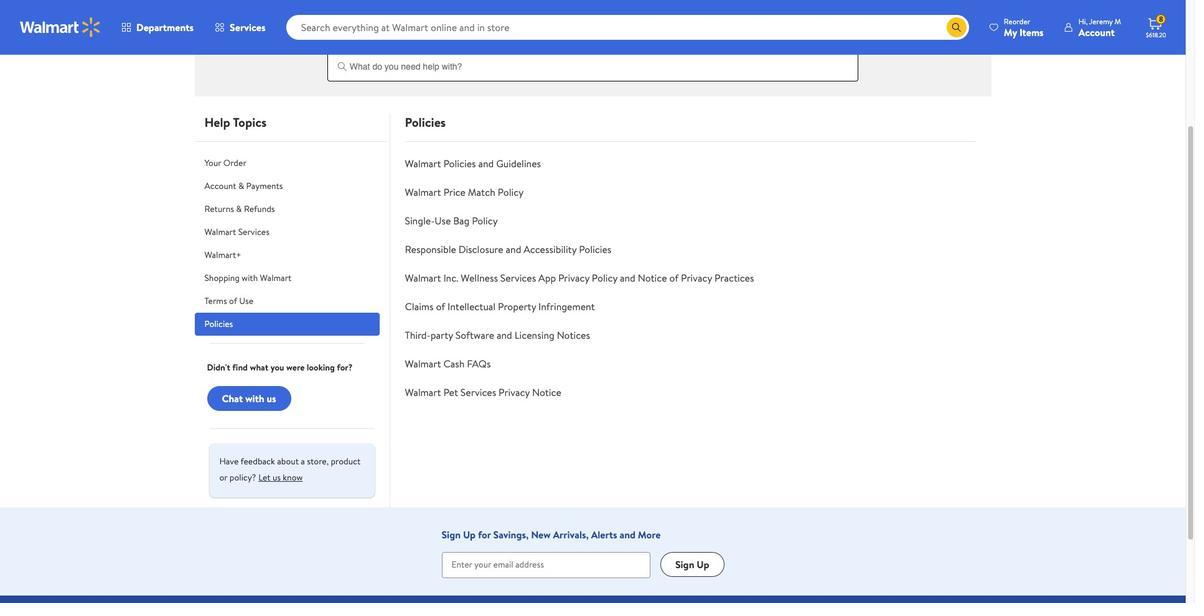 Task type: vqa. For each thing, say whether or not it's contained in the screenshot.
$ in $ 7 18 84.5 ¢/oz lindt lindor holiday milk chocolate candy truffles, 8.5 oz. bag
no



Task type: locate. For each thing, give the bounding box(es) containing it.
policy right bag
[[472, 214, 498, 228]]

1 horizontal spatial returns & refunds
[[735, 2, 806, 14]]

order
[[425, 2, 448, 14], [615, 2, 638, 14], [223, 157, 246, 169]]

of for terms of use
[[229, 295, 237, 308]]

1 vertical spatial returns & refunds
[[205, 203, 275, 215]]

walmart services link
[[195, 221, 380, 244]]

your order link
[[195, 152, 380, 175]]

0 vertical spatial sign
[[442, 529, 461, 542]]

walmart left inc.
[[405, 271, 441, 285]]

walmart price match policy
[[405, 186, 524, 199]]

terms of use
[[205, 295, 253, 308]]

0 horizontal spatial up
[[463, 529, 476, 542]]

and
[[478, 157, 494, 171], [506, 243, 521, 257], [620, 271, 636, 285], [497, 329, 512, 342], [620, 529, 636, 542]]

single-use bag policy link
[[405, 214, 498, 228]]

policy
[[498, 186, 524, 199], [472, 214, 498, 228], [592, 271, 618, 285]]

walmart price match policy link
[[405, 186, 524, 199]]

walmart services
[[205, 226, 270, 238]]

walmart up single-
[[405, 186, 441, 199]]

chat
[[222, 392, 243, 406]]

privacy left practices on the right top of page
[[681, 271, 712, 285]]

1 vertical spatial sign
[[676, 558, 695, 572]]

us
[[267, 392, 276, 406], [273, 472, 281, 484]]

account & payments
[[205, 180, 283, 192]]

single-use bag policy
[[405, 214, 498, 228]]

1 horizontal spatial sign
[[676, 558, 695, 572]]

order right an
[[615, 2, 638, 14]]

us down the you
[[267, 392, 276, 406]]

0 vertical spatial up
[[463, 529, 476, 542]]

1 vertical spatial &
[[238, 180, 244, 192]]

accessibility
[[524, 243, 577, 257]]

0 horizontal spatial account
[[205, 180, 236, 192]]

let
[[259, 472, 271, 484]]

what
[[250, 362, 269, 374]]

up inside sign up "button"
[[697, 558, 710, 572]]

account left $618.20
[[1079, 25, 1115, 39]]

terms
[[205, 295, 227, 308]]

about
[[277, 456, 299, 468]]

feedback
[[241, 456, 275, 468]]

items
[[1020, 25, 1044, 39]]

walmart down walmart+ 'link' at the top left of the page
[[260, 272, 292, 285]]

walmart up 'walmart price match policy'
[[405, 157, 441, 171]]

notice
[[638, 271, 667, 285], [532, 386, 562, 400]]

match
[[468, 186, 495, 199]]

1 vertical spatial with
[[245, 392, 264, 406]]

account down your order on the left top of the page
[[205, 180, 236, 192]]

2 vertical spatial &
[[236, 203, 242, 215]]

1 horizontal spatial refunds
[[775, 2, 806, 14]]

of right 'claims'
[[436, 300, 445, 314]]

walmart for walmart inc. wellness services app privacy policy and notice of privacy practices
[[405, 271, 441, 285]]

1 horizontal spatial notice
[[638, 271, 667, 285]]

help topics
[[205, 114, 267, 131]]

jeremy
[[1090, 16, 1113, 26]]

1 horizontal spatial account
[[1079, 25, 1115, 39]]

0 vertical spatial use
[[435, 214, 451, 228]]

inc.
[[444, 271, 459, 285]]

of left practices on the right top of page
[[670, 271, 679, 285]]

of inside "link"
[[229, 295, 237, 308]]

services inside dropdown button
[[230, 21, 266, 34]]

account inside 'link'
[[205, 180, 236, 192]]

sign inside "button"
[[676, 558, 695, 572]]

1 vertical spatial account
[[205, 180, 236, 192]]

0 horizontal spatial your
[[205, 157, 221, 169]]

1 vertical spatial up
[[697, 558, 710, 572]]

Walmart Site-Wide search field
[[286, 15, 969, 40]]

cash
[[444, 357, 465, 371]]

policy up infringement
[[592, 271, 618, 285]]

let us know link
[[259, 468, 303, 488]]

services
[[230, 21, 266, 34], [238, 226, 270, 238], [500, 271, 536, 285], [461, 386, 496, 400]]

walmart image
[[20, 17, 101, 37]]

Search help topics search field
[[327, 39, 859, 82]]

1 vertical spatial policy
[[472, 214, 498, 228]]

up
[[463, 529, 476, 542], [697, 558, 710, 572]]

0 horizontal spatial of
[[229, 295, 237, 308]]

of right terms
[[229, 295, 237, 308]]

more
[[638, 529, 661, 542]]

1 vertical spatial or
[[219, 472, 228, 484]]

with right shopping
[[242, 272, 258, 285]]

looking
[[307, 362, 335, 374]]

0 vertical spatial refunds
[[775, 2, 806, 14]]

0 horizontal spatial use
[[239, 295, 253, 308]]

up for sign up for savings, new arrivals, alerts and more
[[463, 529, 476, 542]]

responsible disclosure and accessibility policies
[[405, 243, 612, 257]]

1 horizontal spatial your
[[406, 2, 423, 14]]

1 vertical spatial us
[[273, 472, 281, 484]]

0 horizontal spatial order
[[223, 157, 246, 169]]

account & payments link
[[195, 175, 380, 198]]

my
[[1004, 25, 1017, 39]]

walmart pet services privacy notice
[[405, 386, 562, 400]]

walmart for walmart services
[[205, 226, 236, 238]]

1 vertical spatial use
[[239, 295, 253, 308]]

2 horizontal spatial privacy
[[681, 271, 712, 285]]

your right track
[[406, 2, 423, 14]]

account
[[1079, 25, 1115, 39], [205, 180, 236, 192]]

0 vertical spatial policy
[[498, 186, 524, 199]]

with right chat
[[245, 392, 264, 406]]

1 horizontal spatial returns & refunds link
[[682, 0, 859, 27]]

2 vertical spatial policy
[[592, 271, 618, 285]]

1 vertical spatial returns
[[205, 203, 234, 215]]

0 vertical spatial returns
[[735, 2, 765, 14]]

privacy down third-party software and licensing notices at the bottom
[[499, 386, 530, 400]]

account inside hi, jeremy m account
[[1079, 25, 1115, 39]]

0 horizontal spatial returns & refunds
[[205, 203, 275, 215]]

with inside button
[[245, 392, 264, 406]]

faqs
[[467, 357, 491, 371]]

0 vertical spatial account
[[1079, 25, 1115, 39]]

order up account & payments at the top
[[223, 157, 246, 169]]

walmart left pet on the left of the page
[[405, 386, 441, 400]]

sign
[[442, 529, 461, 542], [676, 558, 695, 572]]

walmart down third-
[[405, 357, 441, 371]]

arrivals,
[[553, 529, 589, 542]]

returns & refunds
[[735, 2, 806, 14], [205, 203, 275, 215]]

let us know
[[259, 472, 303, 484]]

walmart for walmart policies and guidelines
[[405, 157, 441, 171]]

walmart cash faqs
[[405, 357, 491, 371]]

0 vertical spatial with
[[242, 272, 258, 285]]

hi, jeremy m account
[[1079, 16, 1121, 39]]

walmart for walmart cash faqs
[[405, 357, 441, 371]]

hi,
[[1079, 16, 1088, 26]]

have
[[219, 456, 239, 468]]

or down have
[[219, 472, 228, 484]]

or right edit
[[566, 2, 574, 14]]

0 vertical spatial returns & refunds link
[[682, 0, 859, 27]]

What do you need help with? search field
[[327, 52, 859, 82]]

0 horizontal spatial sign
[[442, 529, 461, 542]]

Enter your email address field
[[442, 553, 651, 579]]

0 horizontal spatial returns & refunds link
[[195, 198, 380, 221]]

0 vertical spatial or
[[566, 2, 574, 14]]

1 horizontal spatial returns
[[735, 2, 765, 14]]

of
[[670, 271, 679, 285], [229, 295, 237, 308], [436, 300, 445, 314]]

walmart
[[405, 157, 441, 171], [405, 186, 441, 199], [205, 226, 236, 238], [405, 271, 441, 285], [260, 272, 292, 285], [405, 357, 441, 371], [405, 386, 441, 400]]

notices
[[557, 329, 590, 342]]

0 horizontal spatial notice
[[532, 386, 562, 400]]

or
[[566, 2, 574, 14], [219, 472, 228, 484]]

privacy right app
[[558, 271, 590, 285]]

your up account & payments at the top
[[205, 157, 221, 169]]

order right track
[[425, 2, 448, 14]]

your
[[406, 2, 423, 14], [205, 157, 221, 169]]

policy right match
[[498, 186, 524, 199]]

use down shopping with walmart
[[239, 295, 253, 308]]

store,
[[307, 456, 329, 468]]

0 horizontal spatial or
[[219, 472, 228, 484]]

policy for single-use bag policy
[[472, 214, 498, 228]]

1 horizontal spatial of
[[436, 300, 445, 314]]

cancel
[[576, 2, 602, 14]]

returns
[[735, 2, 765, 14], [205, 203, 234, 215]]

track your order link
[[327, 0, 505, 27]]

walmart up walmart+
[[205, 226, 236, 238]]

or inside 'have feedback about a store, product or policy?'
[[219, 472, 228, 484]]

sign for sign up
[[676, 558, 695, 572]]

with
[[242, 272, 258, 285], [245, 392, 264, 406]]

returns & refunds link
[[682, 0, 859, 27], [195, 198, 380, 221]]

1 horizontal spatial up
[[697, 558, 710, 572]]

1 horizontal spatial use
[[435, 214, 451, 228]]

0 horizontal spatial returns
[[205, 203, 234, 215]]

a
[[301, 456, 305, 468]]

shopping with walmart
[[205, 272, 292, 285]]

have feedback about a store, product or policy?
[[219, 456, 361, 484]]

responsible disclosure and accessibility policies link
[[405, 243, 612, 257]]

wellness
[[461, 271, 498, 285]]

1 vertical spatial refunds
[[244, 203, 275, 215]]

0 vertical spatial returns & refunds
[[735, 2, 806, 14]]

walmart inc. wellness services app privacy policy and notice of privacy practices link
[[405, 271, 754, 285]]

privacy
[[558, 271, 590, 285], [681, 271, 712, 285], [499, 386, 530, 400]]

alerts
[[591, 529, 617, 542]]

0 horizontal spatial refunds
[[244, 203, 275, 215]]

responsible
[[405, 243, 456, 257]]

single-
[[405, 214, 435, 228]]

us right let
[[273, 472, 281, 484]]

use left bag
[[435, 214, 451, 228]]

refunds for the top returns & refunds link
[[775, 2, 806, 14]]

1 vertical spatial returns & refunds link
[[195, 198, 380, 221]]



Task type: describe. For each thing, give the bounding box(es) containing it.
property
[[498, 300, 536, 314]]

walmart pet services privacy notice link
[[405, 386, 562, 400]]

price
[[444, 186, 466, 199]]

sign up for savings, new arrivals, alerts and more
[[442, 529, 661, 542]]

topics
[[233, 114, 267, 131]]

services button
[[204, 12, 276, 42]]

find
[[232, 362, 248, 374]]

track
[[384, 2, 404, 14]]

Search search field
[[286, 15, 969, 40]]

an
[[604, 2, 613, 14]]

1 horizontal spatial privacy
[[558, 271, 590, 285]]

search
[[330, 39, 356, 52]]

1 vertical spatial your
[[205, 157, 221, 169]]

infringement
[[539, 300, 595, 314]]

party
[[431, 329, 453, 342]]

third-party software and licensing notices link
[[405, 329, 590, 342]]

1 horizontal spatial or
[[566, 2, 574, 14]]

0 vertical spatial your
[[406, 2, 423, 14]]

2 horizontal spatial of
[[670, 271, 679, 285]]

departments
[[136, 21, 194, 34]]

terms of use link
[[195, 290, 380, 313]]

$618.20
[[1146, 31, 1167, 39]]

bag
[[453, 214, 470, 228]]

claims of intellectual property infringement link
[[405, 300, 595, 314]]

walmart cash faqs link
[[405, 357, 491, 371]]

walmart+ link
[[195, 244, 380, 267]]

search help topics
[[330, 39, 399, 52]]

app
[[539, 271, 556, 285]]

claims of intellectual property infringement
[[405, 300, 595, 314]]

walmart policies and guidelines
[[405, 157, 541, 171]]

were
[[286, 362, 305, 374]]

m
[[1115, 16, 1121, 26]]

& inside 'link'
[[238, 180, 244, 192]]

software
[[456, 329, 494, 342]]

refunds for left returns & refunds link
[[244, 203, 275, 215]]

third-party software and licensing notices
[[405, 329, 590, 342]]

returns & refunds for left returns & refunds link
[[205, 203, 275, 215]]

walmart policies and guidelines link
[[405, 157, 541, 171]]

your order
[[205, 157, 246, 169]]

with for us
[[245, 392, 264, 406]]

departments button
[[111, 12, 204, 42]]

savings,
[[493, 529, 529, 542]]

chat with us button
[[207, 387, 291, 412]]

shopping with walmart link
[[195, 267, 380, 290]]

policies link
[[195, 313, 380, 336]]

didn't
[[207, 362, 230, 374]]

sign up button
[[661, 553, 724, 578]]

help
[[358, 39, 374, 52]]

product
[[331, 456, 361, 468]]

new
[[531, 529, 551, 542]]

know
[[283, 472, 303, 484]]

0 vertical spatial notice
[[638, 271, 667, 285]]

policy?
[[230, 472, 256, 484]]

edit or cancel an order
[[549, 2, 638, 14]]

policy for walmart price match policy
[[498, 186, 524, 199]]

up for sign up
[[697, 558, 710, 572]]

sign for sign up for savings, new arrivals, alerts and more
[[442, 529, 461, 542]]

practices
[[715, 271, 754, 285]]

payments
[[246, 180, 283, 192]]

0 vertical spatial us
[[267, 392, 276, 406]]

search icon image
[[952, 22, 962, 32]]

use inside "link"
[[239, 295, 253, 308]]

8 $618.20
[[1146, 14, 1167, 39]]

1 horizontal spatial order
[[425, 2, 448, 14]]

shopping
[[205, 272, 240, 285]]

walmart+
[[205, 249, 241, 262]]

claims
[[405, 300, 434, 314]]

with for walmart
[[242, 272, 258, 285]]

for?
[[337, 362, 353, 374]]

you
[[271, 362, 284, 374]]

8
[[1159, 14, 1164, 24]]

0 vertical spatial &
[[767, 2, 773, 14]]

0 horizontal spatial privacy
[[499, 386, 530, 400]]

help
[[205, 114, 230, 131]]

intellectual
[[448, 300, 496, 314]]

sign up
[[676, 558, 710, 572]]

of for claims of intellectual property infringement
[[436, 300, 445, 314]]

third-
[[405, 329, 431, 342]]

1 vertical spatial notice
[[532, 386, 562, 400]]

let us know button
[[259, 468, 303, 488]]

2 horizontal spatial order
[[615, 2, 638, 14]]

guidelines
[[496, 157, 541, 171]]

edit or cancel an order link
[[505, 0, 682, 27]]

walmart inc. wellness services app privacy policy and notice of privacy practices
[[405, 271, 754, 285]]

topics
[[376, 39, 399, 52]]

for
[[478, 529, 491, 542]]

walmart for walmart price match policy
[[405, 186, 441, 199]]

reorder
[[1004, 16, 1031, 26]]

returns & refunds for the top returns & refunds link
[[735, 2, 806, 14]]

walmart for walmart pet services privacy notice
[[405, 386, 441, 400]]

reorder my items
[[1004, 16, 1044, 39]]

track your order
[[384, 2, 448, 14]]



